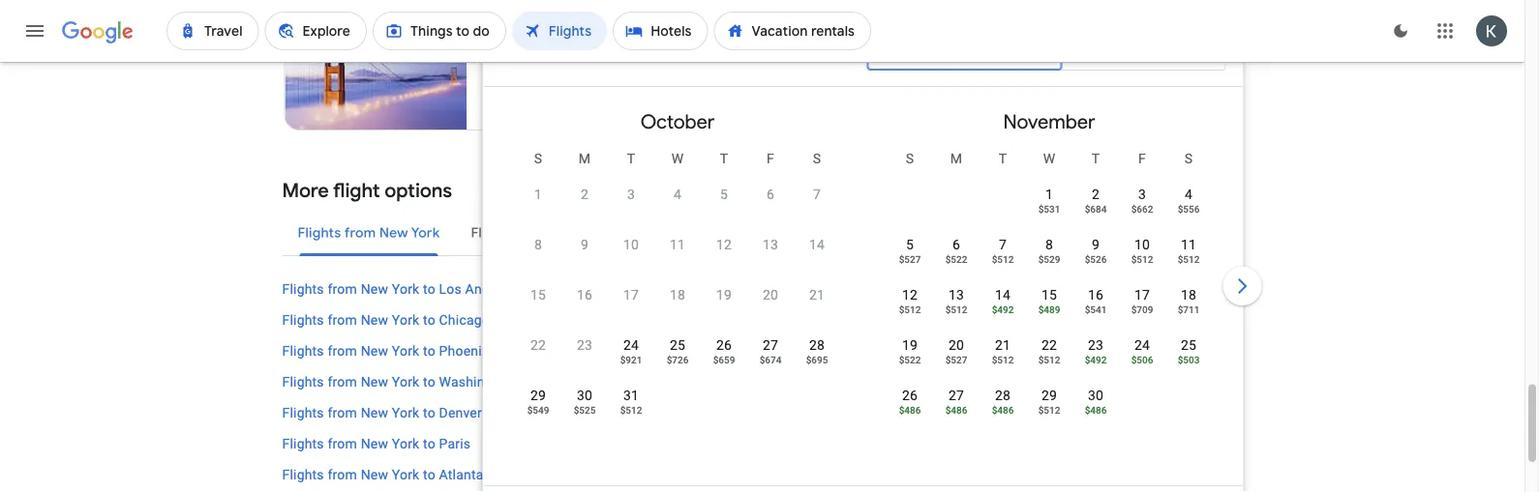 Task type: vqa. For each thing, say whether or not it's contained in the screenshot.
october
yes



Task type: locate. For each thing, give the bounding box(es) containing it.
15 button
[[514, 286, 561, 332]]

0 horizontal spatial $492
[[991, 304, 1013, 316]]

0 vertical spatial 27
[[762, 337, 778, 353]]

Return text field
[[1077, 17, 1211, 70]]

wed, oct 18 element
[[669, 286, 685, 305]]

from inside flights from new york to las vegas link
[[976, 312, 1005, 328]]

to left "30 $486"
[[1071, 405, 1083, 421]]

24 inside 24 $506
[[1134, 337, 1150, 353]]

new for san
[[685, 405, 712, 421]]

18 for 18 $711
[[1180, 287, 1196, 303]]

1 horizontal spatial 25
[[1180, 337, 1196, 353]]

flights from new york to atlanta link
[[282, 466, 595, 485]]

1 horizontal spatial 26
[[902, 388, 917, 404]]

0 horizontal spatial 15
[[530, 287, 546, 303]]

october row group
[[491, 95, 863, 478]]

13 inside button
[[762, 237, 778, 253]]

from inside flights from new york to phoenix link
[[328, 343, 357, 359]]

sat, oct 14 element
[[809, 235, 824, 255]]

san
[[482, 17, 509, 37], [763, 405, 786, 421]]

22 inside 22 $512
[[1041, 337, 1057, 353]]

from down 21 $512
[[976, 374, 1005, 390]]

1 25 from the left
[[669, 337, 685, 353]]

3 $486 from the left
[[991, 405, 1013, 416]]

1 18 from the left
[[669, 287, 685, 303]]

7 up the hr
[[568, 38, 576, 54]]

29
[[530, 388, 546, 404], [1041, 388, 1057, 404]]

york for fort
[[1040, 374, 1067, 390]]

1 horizontal spatial 14
[[995, 287, 1010, 303]]

wed, oct 25 element
[[669, 336, 685, 355]]

9 for 9
[[580, 237, 588, 253]]

28 $486
[[991, 388, 1013, 416]]

4 $486 from the left
[[1084, 405, 1106, 416]]

new for chicago
[[361, 312, 388, 328]]

flights down mon, nov 13 element
[[930, 312, 972, 328]]

1 w from the left
[[671, 151, 683, 166]]

13 down '6 $522'
[[948, 287, 964, 303]]

, 512 us dollars element for 7
[[991, 254, 1013, 265]]

2 m from the left
[[950, 151, 962, 166]]

to inside flights from new york to orlando link
[[1071, 281, 1083, 297]]

1 horizontal spatial san
[[763, 405, 786, 421]]

12 inside button
[[716, 237, 731, 253]]

, 492 us dollars element up tue, nov 21 element
[[991, 304, 1013, 316]]

0 vertical spatial 21
[[809, 287, 824, 303]]

30 inside "30 $486"
[[1088, 388, 1103, 404]]

2 24 from the left
[[1134, 337, 1150, 353]]

to down flights from new york to tampa link
[[747, 405, 759, 421]]

change appearance image
[[1377, 8, 1424, 54]]

25 inside 25 $726
[[669, 337, 685, 353]]

10
[[623, 237, 638, 253], [1134, 237, 1150, 253]]

$549
[[527, 405, 549, 416]]

york inside flights from new york to chicago link
[[392, 312, 420, 328]]

1 30 from the left
[[576, 388, 592, 404]]

23 down 16 button
[[576, 337, 592, 353]]

flights for flights from new york to tampa
[[606, 374, 648, 390]]

22 down 15 button
[[530, 337, 546, 353]]

3 inside 3 $662
[[1138, 186, 1146, 202]]

1 for 1 stop
[[506, 58, 513, 74]]

26 for 26 $659
[[716, 337, 731, 353]]

4
[[673, 186, 681, 202], [1184, 186, 1192, 202]]

2 22 from the left
[[1041, 337, 1057, 353]]

1 vertical spatial 14
[[995, 287, 1010, 303]]

1 up , 531 us dollars element
[[1045, 186, 1053, 202]]

$527
[[898, 254, 920, 265], [945, 354, 967, 366]]

0 horizontal spatial f
[[766, 151, 774, 166]]

5 inside button
[[720, 186, 727, 202]]

sun, nov 12 element
[[902, 286, 917, 305]]

flights from new york to miami
[[930, 343, 1126, 359]]

tokyo
[[763, 343, 800, 359]]

2 vertical spatial 7
[[998, 237, 1006, 253]]

2 3 from the left
[[1138, 186, 1146, 202]]

24 up $506
[[1134, 337, 1150, 353]]

22 inside button
[[530, 337, 546, 353]]

26
[[716, 337, 731, 353], [902, 388, 917, 404]]

from up flights from new york to chicago
[[328, 281, 357, 297]]

27 inside 27 $486
[[948, 388, 964, 404]]

25 up $726 at the bottom of the page
[[669, 337, 685, 353]]

1 horizontal spatial 16
[[1088, 287, 1103, 303]]

21 button
[[793, 286, 840, 332]]

1 horizontal spatial 17
[[1134, 287, 1150, 303]]

$512 up sat, nov 18 'element'
[[1177, 254, 1199, 265]]

w inside october row group
[[671, 151, 683, 166]]

3
[[627, 186, 635, 202], [1138, 186, 1146, 202]]

thu, nov 9 element
[[1091, 235, 1099, 255]]

20 for 20 $527
[[948, 337, 964, 353]]

new for dallas
[[685, 281, 712, 297]]

25 $503
[[1177, 337, 1199, 366]]

, 512 us dollars element up sat, nov 18 'element'
[[1177, 254, 1199, 265]]

0 vertical spatial , 492 us dollars element
[[991, 304, 1013, 316]]

0 vertical spatial $527
[[898, 254, 920, 265]]

tue, nov 14 element
[[995, 286, 1010, 305]]

1 22 from the left
[[530, 337, 546, 353]]

to left atlanta
[[423, 467, 436, 483]]

23 inside button
[[576, 337, 592, 353]]

1 f from the left
[[766, 151, 774, 166]]

Departure text field
[[913, 17, 1047, 70]]

2 2 from the left
[[1091, 186, 1099, 202]]

thu, nov 16 element
[[1088, 286, 1103, 305]]

thu, nov 30 element
[[1088, 386, 1103, 406]]

1 vertical spatial $492
[[1084, 354, 1106, 366]]

1 vertical spatial 20
[[948, 337, 964, 353]]

more
[[282, 178, 329, 203]]

, 659 us dollars element
[[713, 354, 735, 366]]

to left denver
[[423, 405, 436, 421]]

, 512 us dollars element
[[991, 254, 1013, 265], [1131, 254, 1153, 265], [1177, 254, 1199, 265], [898, 304, 920, 316], [945, 304, 967, 316], [991, 354, 1013, 366], [1038, 354, 1060, 366], [620, 405, 642, 416], [1038, 405, 1060, 416]]

12
[[716, 237, 731, 253], [902, 287, 917, 303]]

flights from new york to washington
[[282, 374, 512, 390]]

to down flights from new york to chicago link
[[423, 343, 436, 359]]

20 down 13 button
[[762, 287, 778, 303]]

7 inside "7 $512"
[[998, 237, 1006, 253]]

22 button
[[514, 336, 561, 382]]

10 down , 662 us dollars element at the right top of the page
[[1134, 237, 1150, 253]]

0 vertical spatial 12
[[716, 237, 731, 253]]

tue, nov 7 element
[[998, 235, 1006, 255]]

york inside flights from new york to orlando link
[[1040, 281, 1067, 297]]

19 down 12 $512
[[902, 337, 917, 353]]

2 23 from the left
[[1088, 337, 1103, 353]]

to inside flights from new york to las vegas link
[[1071, 312, 1083, 328]]

0 horizontal spatial 16
[[576, 287, 592, 303]]

york inside flights from new york to fort lauderdale link
[[1040, 374, 1067, 390]]

1 vertical spatial 27
[[948, 388, 964, 404]]

1 4 from the left
[[673, 186, 681, 202]]

29 up flights from new york to houston
[[1041, 388, 1057, 404]]

0 horizontal spatial 13
[[762, 237, 778, 253]]

mon, oct 30 element
[[576, 386, 592, 406]]

2
[[580, 186, 588, 202], [1091, 186, 1099, 202]]

to inside flights from new york to fort lauderdale link
[[1071, 374, 1083, 390]]

8 $529
[[1038, 237, 1060, 265]]

16 inside 16 $541
[[1088, 287, 1103, 303]]

thu, oct 12 element
[[716, 235, 731, 255]]

to inside the flights from new york to tokyo link
[[747, 343, 759, 359]]

1 vertical spatial 13
[[948, 287, 964, 303]]

2 f from the left
[[1138, 151, 1146, 166]]

from inside flights from new york to tampa link
[[652, 374, 681, 390]]

1 left mon, oct 2 element
[[534, 186, 542, 202]]

19 inside button
[[716, 287, 731, 303]]

1 horizontal spatial , 492 us dollars element
[[1084, 354, 1106, 366]]

0 horizontal spatial 2
[[580, 186, 588, 202]]

2 s from the left
[[812, 151, 821, 166]]

flights
[[282, 281, 324, 297], [606, 281, 648, 297], [930, 281, 972, 297], [282, 312, 324, 328], [930, 312, 972, 328], [282, 343, 324, 359], [606, 343, 648, 359], [930, 343, 972, 359], [282, 374, 324, 390], [606, 374, 648, 390], [930, 374, 972, 390], [282, 405, 324, 421], [606, 405, 648, 421], [930, 405, 972, 421], [282, 436, 324, 452], [282, 467, 324, 483]]

2 17 from the left
[[1134, 287, 1150, 303]]

from down the tue, nov 14 element
[[976, 312, 1005, 328]]

from right 'tue, oct 17' element
[[652, 281, 681, 297]]

t up tue, oct 3 element
[[627, 151, 635, 166]]

, 531 us dollars element
[[1038, 203, 1060, 215]]

, 512 us dollars element down "31"
[[620, 405, 642, 416]]

flights from new york to las vegas link
[[930, 311, 1242, 330]]

to inside flights from new york to atlanta link
[[423, 467, 436, 483]]

2 inside 2 $684
[[1091, 186, 1099, 202]]

to inside flights from new york to paris link
[[423, 436, 436, 452]]

york inside flights from new york to miami link
[[1040, 343, 1067, 359]]

0 horizontal spatial 24
[[623, 337, 638, 353]]

1 t from the left
[[627, 151, 635, 166]]

york inside flights from new york to phoenix link
[[392, 343, 420, 359]]

0 horizontal spatial san
[[482, 17, 509, 37]]

26 inside 26 $659
[[716, 337, 731, 353]]

flights down the 20 $527
[[930, 374, 972, 390]]

21 right dallas
[[809, 287, 824, 303]]

, 711 us dollars element
[[1177, 304, 1199, 316]]

13 for 13 $512
[[948, 287, 964, 303]]

1 2 from the left
[[580, 186, 588, 202]]

to inside flights from new york to miami link
[[1071, 343, 1083, 359]]

to left fri, oct 27 element
[[747, 343, 759, 359]]

$526
[[1084, 254, 1106, 265]]

$556
[[1177, 203, 1199, 215]]

flights for flights from new york to houston
[[930, 405, 972, 421]]

15 inside button
[[530, 287, 546, 303]]

9 down "2" button
[[580, 237, 588, 253]]

18 for 18
[[669, 287, 685, 303]]

f for november
[[1138, 151, 1146, 166]]

1 vertical spatial $527
[[945, 354, 967, 366]]

, 503 us dollars element
[[1177, 354, 1199, 366]]

$522 up mon, nov 13 element
[[945, 254, 967, 265]]

, 527 us dollars element for 20
[[945, 354, 967, 366]]

mon, nov 6 element
[[952, 235, 960, 255]]

7 button
[[793, 185, 840, 231]]

vegas
[[1113, 312, 1151, 328]]

23 button
[[561, 336, 607, 382]]

24 inside 24 $921
[[623, 337, 638, 353]]

5 left fri, oct 6 element
[[720, 186, 727, 202]]

from inside flights from new york to dallas link
[[652, 281, 681, 297]]

3 up , 662 us dollars element at the right top of the page
[[1138, 186, 1146, 202]]

17 down 10 button
[[623, 287, 638, 303]]

5 button
[[700, 185, 747, 231]]

to for washington
[[423, 374, 436, 390]]

0 horizontal spatial 17
[[623, 287, 638, 303]]

0 horizontal spatial 1
[[506, 58, 513, 74]]

$512 for 29
[[1038, 405, 1060, 416]]

wed, oct 11 element
[[669, 235, 685, 255]]

$512 up 'flights from new york to fort lauderdale'
[[1038, 354, 1060, 366]]

 image
[[548, 56, 552, 76]]

flights from new york to fort lauderdale
[[930, 374, 1185, 390]]

1 vertical spatial 6
[[952, 237, 960, 253]]

1 16 from the left
[[576, 287, 592, 303]]

from for flights from new york to dallas
[[652, 281, 681, 297]]

from up flights from new york to denver
[[328, 374, 357, 390]]

to left fort
[[1071, 374, 1083, 390]]

from right 24 $921
[[652, 343, 681, 359]]

2 w from the left
[[1043, 151, 1055, 166]]

16 button
[[561, 286, 607, 332]]

$492
[[991, 304, 1013, 316], [1084, 354, 1106, 366]]

flights from new york to houston link
[[930, 404, 1242, 423]]

4 for 4 $556
[[1184, 186, 1192, 202]]

sun, nov 19 element
[[902, 336, 917, 355]]

2 , 486 us dollars element from the left
[[945, 405, 967, 416]]

mon, oct 23 element
[[576, 336, 592, 355]]

20 for 20
[[762, 287, 778, 303]]

october
[[640, 109, 714, 134]]

, 522 us dollars element for 6
[[945, 254, 967, 265]]

9 inside 9 $526
[[1091, 237, 1099, 253]]

0 vertical spatial 5
[[720, 186, 727, 202]]

options
[[384, 178, 452, 203]]

$527 up mon, nov 27 element
[[945, 354, 967, 366]]

0 horizontal spatial 14
[[809, 237, 824, 253]]

flights right the 19 $522
[[930, 343, 972, 359]]

0 horizontal spatial francisco
[[513, 17, 583, 37]]

from inside the flights from new york to tokyo link
[[652, 343, 681, 359]]

, 541 us dollars element
[[1084, 304, 1106, 316]]

york for dallas
[[716, 281, 744, 297]]

1 horizontal spatial 9
[[1091, 237, 1099, 253]]

0 horizontal spatial $527
[[898, 254, 920, 265]]

20 down 13 $512
[[948, 337, 964, 353]]

1 horizontal spatial 18
[[1180, 287, 1196, 303]]

row containing 26
[[886, 378, 1119, 433]]

1 horizontal spatial 27
[[948, 388, 964, 404]]

11 down 4 button
[[669, 237, 685, 253]]

0 horizontal spatial $522
[[898, 354, 920, 366]]

0 horizontal spatial 27
[[762, 337, 778, 353]]

28 up flights from new york to houston
[[995, 388, 1010, 404]]

0 horizontal spatial 11
[[556, 58, 571, 74]]

1 inside button
[[534, 186, 542, 202]]

28 inside 28 $695
[[809, 337, 824, 353]]

flights down "31"
[[606, 405, 648, 421]]

0 vertical spatial 26
[[716, 337, 731, 353]]

sat, oct 21 element
[[809, 286, 824, 305]]

1 stop
[[506, 58, 544, 74]]

f inside october row group
[[766, 151, 774, 166]]

3 s from the left
[[905, 151, 914, 166]]

23 inside 23 $492
[[1088, 337, 1103, 353]]

1 vertical spatial , 522 us dollars element
[[898, 354, 920, 366]]

tue, oct 10 element
[[623, 235, 638, 255]]

21
[[809, 287, 824, 303], [995, 337, 1010, 353]]

12 for 12 $512
[[902, 287, 917, 303]]

$492 up fort
[[1084, 354, 1106, 366]]

2 left tue, oct 3 element
[[580, 186, 588, 202]]

from inside 'flights from new york to washington' link
[[328, 374, 357, 390]]

$522
[[945, 254, 967, 265], [898, 354, 920, 366]]

2 t from the left
[[719, 151, 728, 166]]

flights down 17 'button'
[[606, 343, 648, 359]]

, 527 us dollars element
[[898, 254, 920, 265], [945, 354, 967, 366]]

1 vertical spatial , 527 us dollars element
[[945, 354, 967, 366]]

flights down flights from new york to chicago
[[282, 343, 324, 359]]

1 vertical spatial 19
[[902, 337, 917, 353]]

$486 down fort
[[1084, 405, 1106, 416]]

10 down 3 button
[[623, 237, 638, 253]]

1 horizontal spatial 28
[[995, 388, 1010, 404]]

flights from new york to fort lauderdale link
[[930, 373, 1242, 392]]

from inside 'flights from new york to houston' link
[[976, 405, 1005, 421]]

0 horizontal spatial 10
[[623, 237, 638, 253]]

0 horizontal spatial 4
[[673, 186, 681, 202]]

1 29 from the left
[[530, 388, 546, 404]]

2 29 from the left
[[1041, 388, 1057, 404]]

from down flights from new york to chicago
[[328, 343, 357, 359]]

to for denver
[[423, 405, 436, 421]]

0 horizontal spatial m
[[578, 151, 590, 166]]

2 $684
[[1084, 186, 1106, 215]]

1 horizontal spatial 2
[[1091, 186, 1099, 202]]

, 522 us dollars element up sun, nov 26 'element' on the bottom of page
[[898, 354, 920, 366]]

francisco inside san francisco nov 30 – dec 7
[[513, 17, 583, 37]]

from for flights from new york to tokyo
[[652, 343, 681, 359]]

1 horizontal spatial 11
[[669, 237, 685, 253]]

20 inside the 20 $527
[[948, 337, 964, 353]]

, 486 us dollars element
[[898, 405, 920, 416], [945, 405, 967, 416], [991, 405, 1013, 416], [1084, 405, 1106, 416]]

york for atlanta
[[392, 467, 420, 483]]

, 512 us dollars element for 11
[[1177, 254, 1199, 265]]

0 vertical spatial 19
[[716, 287, 731, 303]]

2 25 from the left
[[1180, 337, 1196, 353]]

york inside flights from new york to paris link
[[392, 436, 420, 452]]

26 up $659
[[716, 337, 731, 353]]

$512 down "31"
[[620, 405, 642, 416]]

3 t from the left
[[998, 151, 1007, 166]]

19 inside the 19 $522
[[902, 337, 917, 353]]

mon, nov 13 element
[[948, 286, 964, 305]]

4 up $556
[[1184, 186, 1192, 202]]

12 inside 12 $512
[[902, 287, 917, 303]]

21 inside 21 $512
[[995, 337, 1010, 353]]

sat, nov 4 element
[[1184, 185, 1192, 204]]

f inside november row group
[[1138, 151, 1146, 166]]

0 horizontal spatial , 492 us dollars element
[[991, 304, 1013, 316]]

2 8 from the left
[[1045, 237, 1053, 253]]

flights for flights from new york to tokyo
[[606, 343, 648, 359]]

to for las
[[1071, 312, 1083, 328]]

tue, oct 24 element
[[623, 336, 638, 355]]

sun, nov 5 element
[[906, 235, 913, 255]]

4 right tue, oct 3 element
[[673, 186, 681, 202]]

8 inside button
[[534, 237, 542, 253]]

2 9 from the left
[[1091, 237, 1099, 253]]

1 horizontal spatial 15
[[1041, 287, 1057, 303]]

25 up , 503 us dollars element at the right of the page
[[1180, 337, 1196, 353]]

0 vertical spatial $492
[[991, 304, 1013, 316]]

2 up $684 in the top right of the page
[[1091, 186, 1099, 202]]

2 horizontal spatial 11
[[1180, 237, 1196, 253]]

1 24 from the left
[[623, 337, 638, 353]]

11 button
[[654, 235, 700, 282]]

new for phoenix
[[361, 343, 388, 359]]

sat, nov 25 element
[[1180, 336, 1196, 355]]

1 horizontal spatial 5
[[906, 237, 913, 253]]

to inside flights from new york to chicago link
[[423, 312, 436, 328]]

1 horizontal spatial 12
[[902, 287, 917, 303]]

24 $506
[[1131, 337, 1153, 366]]

, 527 us dollars element for 5
[[898, 254, 920, 265]]

flights up flights from new york to chicago
[[282, 281, 324, 297]]

9
[[580, 237, 588, 253], [1091, 237, 1099, 253]]

1 horizontal spatial $492
[[1084, 354, 1106, 366]]

29 for 29 $549
[[530, 388, 546, 404]]

2 30 from the left
[[1088, 388, 1103, 404]]

flights for flights from new york to fort lauderdale
[[930, 374, 972, 390]]

24 up , 921 us dollars element
[[623, 337, 638, 353]]

28
[[809, 337, 824, 353], [995, 388, 1010, 404]]

york
[[392, 281, 420, 297], [716, 281, 744, 297], [1040, 281, 1067, 297], [392, 312, 420, 328], [1040, 312, 1067, 328], [392, 343, 420, 359], [716, 343, 744, 359], [1040, 343, 1067, 359], [392, 374, 420, 390], [716, 374, 744, 390], [1040, 374, 1067, 390], [392, 405, 420, 421], [716, 405, 744, 421], [1040, 405, 1067, 421], [392, 436, 420, 452], [392, 467, 420, 483]]

york for los
[[392, 281, 420, 297]]

flights for flights from new york to san francisco
[[606, 405, 648, 421]]

24 for 24 $921
[[623, 337, 638, 353]]

18 inside 18 $711
[[1180, 287, 1196, 303]]

, 492 us dollars element for 14
[[991, 304, 1013, 316]]

from for flights from new york to las vegas
[[976, 312, 1005, 328]]

from right mon, nov 13 element
[[976, 281, 1005, 297]]

15 inside 15 $489
[[1041, 287, 1057, 303]]

7 inside san francisco nov 30 – dec 7
[[568, 38, 576, 54]]

row containing 15
[[514, 277, 840, 332]]

26 inside the 26 $486
[[902, 388, 917, 404]]

november row group
[[863, 95, 1235, 478]]

flights for flights from new york to phoenix
[[282, 343, 324, 359]]

15
[[530, 287, 546, 303], [1041, 287, 1057, 303]]

188 US dollars text field
[[695, 101, 725, 118]]

1 10 from the left
[[623, 237, 638, 253]]

11 inside "button"
[[669, 237, 685, 253]]

mon, oct 16 element
[[576, 286, 592, 305]]

1 horizontal spatial 30
[[1088, 388, 1103, 404]]

to for paris
[[423, 436, 436, 452]]

1 17 from the left
[[623, 287, 638, 303]]

from inside flights from new york to atlanta link
[[328, 467, 357, 483]]

to inside flights from new york to tampa link
[[747, 374, 759, 390]]

28 $695
[[806, 337, 828, 366]]

2 for 2
[[580, 186, 588, 202]]

t up thu, nov 2 element
[[1091, 151, 1099, 166]]

sat, nov 18 element
[[1180, 286, 1196, 305]]

1 vertical spatial 21
[[995, 337, 1010, 353]]

1 horizontal spatial 6
[[952, 237, 960, 253]]

$512 for 12
[[898, 304, 920, 316]]

30 inside 30 $525
[[576, 388, 592, 404]]

1 horizontal spatial 23
[[1088, 337, 1103, 353]]

0 horizontal spatial 7
[[568, 38, 576, 54]]

1 , 486 us dollars element from the left
[[898, 405, 920, 416]]

0 vertical spatial 7
[[568, 38, 576, 54]]

0 vertical spatial , 527 us dollars element
[[898, 254, 920, 265]]

7 inside button
[[813, 186, 820, 202]]

, 674 us dollars element
[[759, 354, 781, 366]]

14 inside "button"
[[809, 237, 824, 253]]

from inside flights from new york to chicago link
[[328, 312, 357, 328]]

29 up , 549 us dollars element
[[530, 388, 546, 404]]

york for washington
[[392, 374, 420, 390]]

29 for 29 $512
[[1041, 388, 1057, 404]]

s up sun, oct 1 element
[[534, 151, 542, 166]]

0 vertical spatial , 522 us dollars element
[[945, 254, 967, 265]]

, 486 us dollars element left 28 $486
[[945, 405, 967, 416]]

flights right the mon, oct 16 element
[[606, 281, 648, 297]]

flights from new york to denver
[[282, 405, 482, 421]]

1 $486 from the left
[[898, 405, 920, 416]]

$512 inside october row group
[[620, 405, 642, 416]]

fri, nov 17 element
[[1134, 286, 1150, 305]]

0 horizontal spatial 9
[[580, 237, 588, 253]]

21 for 21
[[809, 287, 824, 303]]

york inside flights from new york to las vegas link
[[1040, 312, 1067, 328]]

3 inside button
[[627, 186, 635, 202]]

8 for 8
[[534, 237, 542, 253]]

2 horizontal spatial 7
[[998, 237, 1006, 253]]

4 inside button
[[673, 186, 681, 202]]

1 vertical spatial 12
[[902, 287, 917, 303]]

fri, nov 3 element
[[1138, 185, 1146, 204]]

4 inside 4 $556
[[1184, 186, 1192, 202]]

york inside 'flights from new york to houston' link
[[1040, 405, 1067, 421]]

next image
[[1219, 263, 1266, 310]]

sun, oct 1 element
[[534, 185, 542, 204]]

27 inside 27 $674
[[762, 337, 778, 353]]

18 inside button
[[669, 287, 685, 303]]

york inside flights from new york to denver link
[[392, 405, 420, 421]]

flights from new york to tampa link
[[606, 373, 918, 392]]

2 15 from the left
[[1041, 287, 1057, 303]]

from inside flights from new york to orlando link
[[976, 281, 1005, 297]]

14 inside 14 $492
[[995, 287, 1010, 303]]

from inside flights from new york to denver link
[[328, 405, 357, 421]]

fri, oct 27 element
[[762, 336, 778, 355]]

fri, oct 6 element
[[766, 185, 774, 204]]

grid
[[491, 95, 1235, 493]]

13 down 6 button
[[762, 237, 778, 253]]

0 horizontal spatial 25
[[669, 337, 685, 353]]

4 , 486 us dollars element from the left
[[1084, 405, 1106, 416]]

16 up the $541
[[1088, 287, 1103, 303]]

1 vertical spatial $522
[[898, 354, 920, 366]]

, 512 us dollars element up mon, nov 20 element
[[945, 304, 967, 316]]

to for san
[[747, 405, 759, 421]]

flights for flights from new york to paris
[[282, 436, 324, 452]]

york for chicago
[[392, 312, 420, 328]]

11 left the hr
[[556, 58, 571, 74]]

0 horizontal spatial 29
[[530, 388, 546, 404]]

2 horizontal spatial 1
[[1045, 186, 1053, 202]]

, 662 us dollars element
[[1131, 203, 1153, 215]]

wed, oct 4 element
[[673, 185, 681, 204]]

1 23 from the left
[[576, 337, 592, 353]]

flights from new york to phoenix link
[[282, 342, 595, 361]]

1 vertical spatial francisco
[[790, 405, 850, 421]]

1 horizontal spatial , 527 us dollars element
[[945, 354, 967, 366]]

4 for 4
[[673, 186, 681, 202]]

, 527 us dollars element up sun, nov 12 element
[[898, 254, 920, 265]]

to inside flights from new york to san francisco link
[[747, 405, 759, 421]]

2 $486 from the left
[[945, 405, 967, 416]]

tue, oct 17 element
[[623, 286, 638, 305]]

new for houston
[[1009, 405, 1036, 421]]

10 for 10
[[623, 237, 638, 253]]

1 vertical spatial 7
[[813, 186, 820, 202]]

25 inside 25 $503
[[1180, 337, 1196, 353]]

from inside flights from new york to miami link
[[976, 343, 1005, 359]]

29 inside the 29 $549
[[530, 388, 546, 404]]

23
[[576, 337, 592, 353], [1088, 337, 1103, 353]]

to inside flights from new york to phoenix link
[[423, 343, 436, 359]]

2 inside button
[[580, 186, 588, 202]]

1 3 from the left
[[627, 186, 635, 202]]

29 $549
[[527, 388, 549, 416]]

0 vertical spatial $522
[[945, 254, 967, 265]]

to left los
[[423, 281, 436, 297]]

1 horizontal spatial 10
[[1134, 237, 1150, 253]]

6 inside '6 $522'
[[952, 237, 960, 253]]

1 horizontal spatial f
[[1138, 151, 1146, 166]]

0 horizontal spatial 21
[[809, 287, 824, 303]]

san down tampa
[[763, 405, 786, 421]]

0 horizontal spatial 12
[[716, 237, 731, 253]]

11 hr 52 min
[[556, 58, 633, 74]]

sat, oct 28 element
[[809, 336, 824, 355]]

22 down 'flights from new york to las vegas'
[[1041, 337, 1057, 353]]

to inside 'flights from new york to washington' link
[[423, 374, 436, 390]]

14 down "7 $512" on the right of page
[[995, 287, 1010, 303]]

wed, nov 8 element
[[1045, 235, 1053, 255]]

w inside november row group
[[1043, 151, 1055, 166]]

$512 up the tue, nov 14 element
[[991, 254, 1013, 265]]

1 horizontal spatial $527
[[945, 354, 967, 366]]

, 512 us dollars element up the tue, nov 14 element
[[991, 254, 1013, 265]]

from down flights from new york to denver
[[328, 436, 357, 452]]

$541
[[1084, 304, 1106, 316]]

1 horizontal spatial 3
[[1138, 186, 1146, 202]]

from down , 726 us dollars element at the bottom left of the page
[[652, 374, 681, 390]]

, 512 us dollars element up 'sun, nov 19' element
[[898, 304, 920, 316]]

0 horizontal spatial 26
[[716, 337, 731, 353]]

2 16 from the left
[[1088, 287, 1103, 303]]

sun, oct 29 element
[[530, 386, 546, 406]]

to for chicago
[[423, 312, 436, 328]]

, 522 us dollars element
[[945, 254, 967, 265], [898, 354, 920, 366]]

28 inside 28 $486
[[995, 388, 1010, 404]]

fri, nov 24 element
[[1134, 336, 1150, 355]]

5 inside 5 $527
[[906, 237, 913, 253]]

11 down $556
[[1180, 237, 1196, 253]]

8 inside 8 $529
[[1045, 237, 1053, 253]]

0 vertical spatial 28
[[809, 337, 824, 353]]

1 8 from the left
[[534, 237, 542, 253]]

10 inside 10 $512
[[1134, 237, 1150, 253]]

m up mon, oct 2 element
[[578, 151, 590, 166]]

w
[[671, 151, 683, 166], [1043, 151, 1055, 166]]

1 horizontal spatial francisco
[[790, 405, 850, 421]]

2 4 from the left
[[1184, 186, 1192, 202]]

, 492 us dollars element
[[991, 304, 1013, 316], [1084, 354, 1106, 366]]

21 $512
[[991, 337, 1013, 366]]

$512 for 22
[[1038, 354, 1060, 366]]

fri, nov 10 element
[[1134, 235, 1150, 255]]

, 512 us dollars element down 'flights from new york to fort lauderdale'
[[1038, 405, 1060, 416]]

to down flights from new york to phoenix link
[[423, 374, 436, 390]]

7 left the wed, nov 8 element
[[998, 237, 1006, 253]]

0 vertical spatial francisco
[[513, 17, 583, 37]]

1 m from the left
[[578, 151, 590, 166]]

6 $522
[[945, 237, 967, 265]]

1 horizontal spatial $522
[[945, 254, 967, 265]]

flights down '6 $522'
[[930, 281, 972, 297]]

$527 up sun, nov 12 element
[[898, 254, 920, 265]]

from inside flights from new york to san francisco link
[[652, 405, 681, 421]]

18 down 11 "button"
[[669, 287, 685, 303]]

from up flights from new york to phoenix
[[328, 312, 357, 328]]

17 inside 17 $709
[[1134, 287, 1150, 303]]

from for flights from new york to miami
[[976, 343, 1005, 359]]

, 549 us dollars element
[[527, 405, 549, 416]]

from right 27 $486
[[976, 405, 1005, 421]]

, 486 us dollars element for 27
[[945, 405, 967, 416]]

2 18 from the left
[[1180, 287, 1196, 303]]

1 horizontal spatial m
[[950, 151, 962, 166]]

york inside flights from new york to tampa link
[[716, 374, 744, 390]]

23 for 23
[[576, 337, 592, 353]]

t down november
[[998, 151, 1007, 166]]

1 vertical spatial 26
[[902, 388, 917, 404]]

m inside row group
[[950, 151, 962, 166]]

$486 left 28 $486
[[945, 405, 967, 416]]

16 inside 16 button
[[576, 287, 592, 303]]

$486 right 27 $486
[[991, 405, 1013, 416]]

2 10 from the left
[[1134, 237, 1150, 253]]

3 , 486 us dollars element from the left
[[991, 405, 1013, 416]]

1 horizontal spatial 7
[[813, 186, 820, 202]]

0 vertical spatial 13
[[762, 237, 778, 253]]

20 $527
[[945, 337, 967, 366]]

york inside 'flights from new york to washington' link
[[392, 374, 420, 390]]

to left fri, oct 20 element
[[747, 281, 759, 297]]

0 horizontal spatial 28
[[809, 337, 824, 353]]

francisco down tampa
[[790, 405, 850, 421]]

1 horizontal spatial 21
[[995, 337, 1010, 353]]

fri, oct 20 element
[[762, 286, 778, 305]]

3 right mon, oct 2 element
[[627, 186, 635, 202]]

to inside flights from new york to los angeles link
[[423, 281, 436, 297]]

21 inside button
[[809, 287, 824, 303]]

york for san
[[716, 405, 744, 421]]

york for phoenix
[[392, 343, 420, 359]]

1
[[506, 58, 513, 74], [534, 186, 542, 202], [1045, 186, 1053, 202]]

0 horizontal spatial 8
[[534, 237, 542, 253]]

flights from new york to paris
[[282, 436, 471, 452]]

, 709 us dollars element
[[1131, 304, 1153, 316]]

30
[[576, 388, 592, 404], [1088, 388, 1103, 404]]

to for houston
[[1071, 405, 1083, 421]]

1 vertical spatial , 492 us dollars element
[[1084, 354, 1106, 366]]

thu, nov 2 element
[[1091, 185, 1099, 204]]

1 horizontal spatial 20
[[948, 337, 964, 353]]

new for los
[[361, 281, 388, 297]]

york inside flights from new york to dallas link
[[716, 281, 744, 297]]

0 horizontal spatial , 522 us dollars element
[[898, 354, 920, 366]]

new for paris
[[361, 436, 388, 452]]

fort
[[1087, 374, 1112, 390]]

3 button
[[607, 185, 654, 231]]

17 for 17 $709
[[1134, 287, 1150, 303]]

row
[[514, 168, 840, 231], [1026, 168, 1211, 231], [514, 227, 840, 282], [886, 227, 1211, 282], [514, 277, 840, 332], [886, 277, 1211, 332], [514, 327, 840, 382], [886, 327, 1211, 382], [514, 378, 654, 433], [886, 378, 1119, 433]]

5 left mon, nov 6 "element"
[[906, 237, 913, 253]]

t
[[627, 151, 635, 166], [719, 151, 728, 166], [998, 151, 1007, 166], [1091, 151, 1099, 166]]

0 horizontal spatial 20
[[762, 287, 778, 303]]

17 up $709
[[1134, 287, 1150, 303]]

from inside flights from new york to paris link
[[328, 436, 357, 452]]

, 486 us dollars element for 26
[[898, 405, 920, 416]]

1 15 from the left
[[530, 287, 546, 303]]

1 9 from the left
[[580, 237, 588, 253]]

from right "31 $512"
[[652, 405, 681, 421]]

sun, oct 22 element
[[530, 336, 546, 355]]

28 for 28 $695
[[809, 337, 824, 353]]



Task type: describe. For each thing, give the bounding box(es) containing it.
$695
[[806, 354, 828, 366]]

$512 for 21
[[991, 354, 1013, 366]]

$512 for 11
[[1177, 254, 1199, 265]]

, 486 us dollars element for 28
[[991, 405, 1013, 416]]

to for tokyo
[[747, 343, 759, 359]]

1 $531
[[1038, 186, 1060, 215]]

2 for 2 $684
[[1091, 186, 1099, 202]]

flights from new york to houston
[[930, 405, 1140, 421]]

from for flights from new york to washington
[[328, 374, 357, 390]]

tue, oct 31 element
[[623, 386, 638, 406]]

, 921 us dollars element
[[620, 354, 642, 366]]

from for flights from new york to orlando
[[976, 281, 1005, 297]]

$662
[[1131, 203, 1153, 215]]

m for november
[[950, 151, 962, 166]]

31 $512
[[620, 388, 642, 416]]

, 529 us dollars element
[[1038, 254, 1060, 265]]

16 $541
[[1084, 287, 1106, 316]]

24 for 24 $506
[[1134, 337, 1150, 353]]

12 $512
[[898, 287, 920, 316]]

flights from new york to orlando
[[930, 281, 1136, 297]]

, 522 us dollars element for 19
[[898, 354, 920, 366]]

15 for 15 $489
[[1041, 287, 1057, 303]]

11 for 11 hr 52 min
[[556, 58, 571, 74]]

row containing 29
[[514, 378, 654, 433]]

, 486 us dollars element for 30
[[1084, 405, 1106, 416]]

6 button
[[747, 185, 793, 231]]

10 button
[[607, 235, 654, 282]]

thu, oct 26 element
[[716, 336, 731, 355]]

11 inside 11 $512
[[1180, 237, 1196, 253]]

flights for flights from new york to las vegas
[[930, 312, 972, 328]]

23 $492
[[1084, 337, 1106, 366]]

row containing 5
[[886, 227, 1211, 282]]

atlanta
[[439, 467, 484, 483]]

tue, nov 21 element
[[995, 336, 1010, 355]]

19 for 19
[[716, 287, 731, 303]]

10 for 10 $512
[[1134, 237, 1150, 253]]

denver
[[439, 405, 482, 421]]

fri, oct 13 element
[[762, 235, 778, 255]]

mon, nov 20 element
[[948, 336, 964, 355]]

2 button
[[561, 185, 607, 231]]

26 $486
[[898, 388, 920, 416]]

30 for 30 $525
[[576, 388, 592, 404]]

new for orlando
[[1009, 281, 1036, 297]]

miami
[[1087, 343, 1126, 359]]

flights for flights from new york to chicago
[[282, 312, 324, 328]]

13 for 13
[[762, 237, 778, 253]]

to for fort
[[1071, 374, 1083, 390]]

, 726 us dollars element
[[666, 354, 688, 366]]

7 $512
[[991, 237, 1013, 265]]

28 for 28 $486
[[995, 388, 1010, 404]]

flights from new york to tampa
[[606, 374, 805, 390]]

flights for flights from new york to orlando
[[930, 281, 972, 297]]

mon, oct 9 element
[[580, 235, 588, 255]]

to for orlando
[[1071, 281, 1083, 297]]

york for miami
[[1040, 343, 1067, 359]]

25 $726
[[666, 337, 688, 366]]

to for phoenix
[[423, 343, 436, 359]]

1 vertical spatial san
[[763, 405, 786, 421]]

lauderdale
[[1116, 374, 1185, 390]]

7 for 7
[[813, 186, 820, 202]]

, 525 us dollars element
[[573, 405, 595, 416]]

, 489 us dollars element
[[1038, 304, 1060, 316]]

15 for 15
[[530, 287, 546, 303]]

san francisco nov 30 – dec 7
[[482, 17, 583, 54]]

, 512 us dollars element for 22
[[1038, 354, 1060, 366]]

grid containing october
[[491, 95, 1235, 493]]

$512 for 10
[[1131, 254, 1153, 265]]

31
[[623, 388, 638, 404]]

, 556 us dollars element
[[1177, 203, 1199, 215]]

wed, nov 22 element
[[1041, 336, 1057, 355]]

thu, oct 19 element
[[716, 286, 731, 305]]

to for los
[[423, 281, 436, 297]]

tue, nov 28 element
[[995, 386, 1010, 406]]

mon, nov 27 element
[[948, 386, 964, 406]]

$512 for 31
[[620, 405, 642, 416]]

york for paris
[[392, 436, 420, 452]]

$486 for 26
[[898, 405, 920, 416]]

27 $674
[[759, 337, 781, 366]]

york for houston
[[1040, 405, 1067, 421]]

flights from new york to san francisco
[[606, 405, 850, 421]]

30 – dec
[[510, 38, 565, 54]]

14 for 14
[[809, 237, 824, 253]]

9 $526
[[1084, 237, 1106, 265]]

22 for 22
[[530, 337, 546, 353]]

paris
[[439, 436, 471, 452]]

27 $486
[[945, 388, 967, 416]]

, 526 us dollars element
[[1084, 254, 1106, 265]]

hr
[[575, 58, 587, 74]]

, 695 us dollars element
[[806, 354, 828, 366]]

15 $489
[[1038, 287, 1060, 316]]

52
[[591, 58, 606, 74]]

1 s from the left
[[534, 151, 542, 166]]

row containing 19
[[886, 327, 1211, 382]]

san inside san francisco nov 30 – dec 7
[[482, 17, 509, 37]]

f for october
[[766, 151, 774, 166]]

tue, oct 3 element
[[627, 185, 635, 204]]

$486 for 30
[[1084, 405, 1106, 416]]

7 for 7 $512
[[998, 237, 1006, 253]]

row containing 8
[[514, 227, 840, 282]]

4 t from the left
[[1091, 151, 1099, 166]]

mon, oct 2 element
[[580, 185, 588, 204]]

houston
[[1087, 405, 1140, 421]]

14 for 14 $492
[[995, 287, 1010, 303]]

stop
[[517, 58, 544, 74]]

york for las
[[1040, 312, 1067, 328]]

thu, oct 5 element
[[720, 185, 727, 204]]

4 s from the left
[[1184, 151, 1192, 166]]

$522 for 6
[[945, 254, 967, 265]]

los
[[439, 281, 462, 297]]

, 492 us dollars element for 23
[[1084, 354, 1106, 366]]

$709
[[1131, 304, 1153, 316]]

26 for 26 $486
[[902, 388, 917, 404]]

, 512 us dollars element for 21
[[991, 354, 1013, 366]]

from for flights from new york to chicago
[[328, 312, 357, 328]]

flights for flights from new york to atlanta
[[282, 467, 324, 483]]

orlando
[[1087, 281, 1136, 297]]

$492 for 14
[[991, 304, 1013, 316]]

, 512 us dollars element for 10
[[1131, 254, 1153, 265]]

21 for 21 $512
[[995, 337, 1010, 353]]

$486 for 28
[[991, 405, 1013, 416]]

flights from new york to los angeles
[[282, 281, 515, 297]]

$512 for 13
[[945, 304, 967, 316]]

flights from new york to dallas link
[[606, 280, 918, 299]]

3 $662
[[1131, 186, 1153, 215]]

from for flights from new york to fort lauderdale
[[976, 374, 1005, 390]]

$506
[[1131, 354, 1153, 366]]

york for orlando
[[1040, 281, 1067, 297]]

wed, nov 1 element
[[1045, 185, 1053, 204]]

flights from new york to chicago link
[[282, 311, 595, 330]]

wed, nov 29 element
[[1041, 386, 1057, 406]]

6 for 6 $522
[[952, 237, 960, 253]]

1 inside 1 $531
[[1045, 186, 1053, 202]]

19 button
[[700, 286, 747, 332]]

25 for 25 $503
[[1180, 337, 1196, 353]]

29 $512
[[1038, 388, 1060, 416]]

wed, nov 15 element
[[1041, 286, 1057, 305]]

row containing 12
[[886, 277, 1211, 332]]

5 for 5
[[720, 186, 727, 202]]

18 $711
[[1177, 287, 1199, 316]]

4 button
[[654, 185, 700, 231]]

8 button
[[514, 235, 561, 282]]

from for flights from new york to phoenix
[[328, 343, 357, 359]]

4 $556
[[1177, 186, 1199, 215]]

$529
[[1038, 254, 1060, 265]]

$684
[[1084, 203, 1106, 215]]

flights for flights from new york to miami
[[930, 343, 972, 359]]

sun, nov 26 element
[[902, 386, 917, 406]]

flights from new york to denver link
[[282, 404, 595, 423]]

flights from new york to paris link
[[282, 435, 595, 454]]

angeles
[[465, 281, 515, 297]]

30 $525
[[573, 388, 595, 416]]

from for flights from new york to tampa
[[652, 374, 681, 390]]

las
[[1087, 312, 1109, 328]]

flight
[[333, 178, 380, 203]]

26 $659
[[713, 337, 735, 366]]

$188
[[695, 101, 725, 118]]

flights from new york to washington link
[[282, 373, 595, 392]]

$527 for 20
[[945, 354, 967, 366]]

22 $512
[[1038, 337, 1060, 366]]

york for tampa
[[716, 374, 744, 390]]

19 $522
[[898, 337, 920, 366]]

$711
[[1177, 304, 1199, 316]]

14 $492
[[991, 287, 1013, 316]]

11 $512
[[1177, 237, 1199, 265]]

sat, nov 11 element
[[1180, 235, 1196, 255]]

, 506 us dollars element
[[1131, 354, 1153, 366]]

, 684 us dollars element
[[1084, 203, 1106, 215]]

frontier and spirit image
[[482, 58, 498, 74]]

washington
[[439, 374, 512, 390]]

$527 for 5
[[898, 254, 920, 265]]

$489
[[1038, 304, 1060, 316]]

$486 for 27
[[945, 405, 967, 416]]

$525
[[573, 405, 595, 416]]

min
[[610, 58, 633, 74]]

thu, nov 23 element
[[1088, 336, 1103, 355]]

sun, oct 8 element
[[534, 235, 542, 255]]

30 $486
[[1084, 388, 1106, 416]]

from for flights from new york to los angeles
[[328, 281, 357, 297]]

november
[[1003, 109, 1095, 134]]

flights from new york to orlando link
[[930, 280, 1242, 299]]

flights from new york to los angeles link
[[282, 280, 595, 299]]

27 for 27 $674
[[762, 337, 778, 353]]

25 for 25 $726
[[669, 337, 685, 353]]

$503
[[1177, 354, 1199, 366]]

dallas
[[763, 281, 801, 297]]

new for fort
[[1009, 374, 1036, 390]]

$531
[[1038, 203, 1060, 215]]

flights from new york to san francisco link
[[606, 404, 918, 423]]

flights from new york to atlanta
[[282, 467, 484, 483]]

main menu image
[[23, 19, 46, 43]]

5 for 5 $527
[[906, 237, 913, 253]]

$659
[[713, 354, 735, 366]]

flights from new york to tokyo
[[606, 343, 800, 359]]

20 button
[[747, 286, 793, 332]]

6 for 6
[[766, 186, 774, 202]]

12 button
[[700, 235, 747, 282]]

13 $512
[[945, 287, 967, 316]]

row containing 22
[[514, 327, 840, 382]]

from for flights from new york to houston
[[976, 405, 1005, 421]]

m for october
[[578, 151, 590, 166]]

$726
[[666, 354, 688, 366]]

27 for 27 $486
[[948, 388, 964, 404]]

flights from new york to las vegas
[[930, 312, 1151, 328]]

sun, oct 15 element
[[530, 286, 546, 305]]

, 512 us dollars element for 12
[[898, 304, 920, 316]]

w for november
[[1043, 151, 1055, 166]]

$512 for 7
[[991, 254, 1013, 265]]

5 $527
[[898, 237, 920, 265]]

, 512 us dollars element for 31
[[620, 405, 642, 416]]

new for miami
[[1009, 343, 1036, 359]]

sat, oct 7 element
[[813, 185, 820, 204]]



